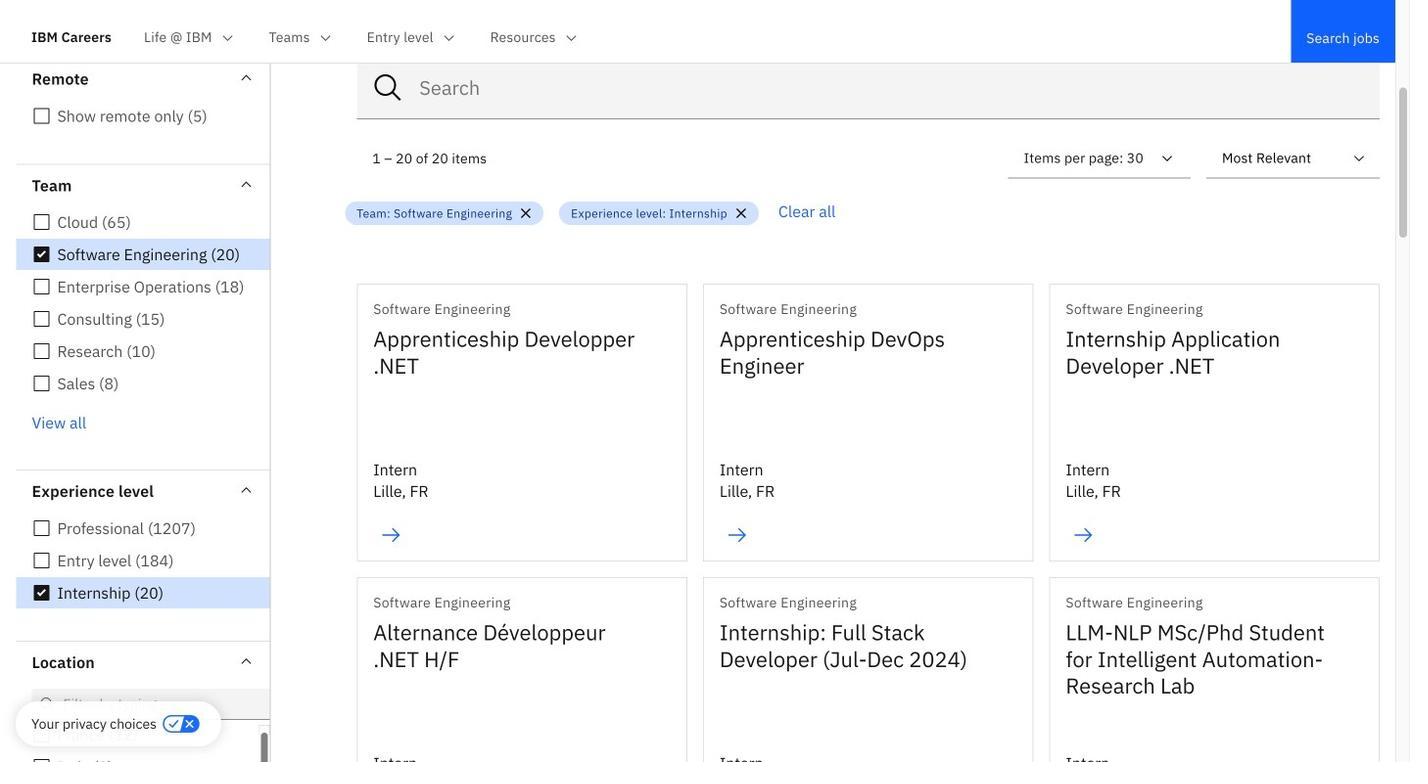 Task type: locate. For each thing, give the bounding box(es) containing it.
your privacy choices element
[[31, 714, 157, 735]]



Task type: vqa. For each thing, say whether or not it's contained in the screenshot.
the Your privacy choices element
yes



